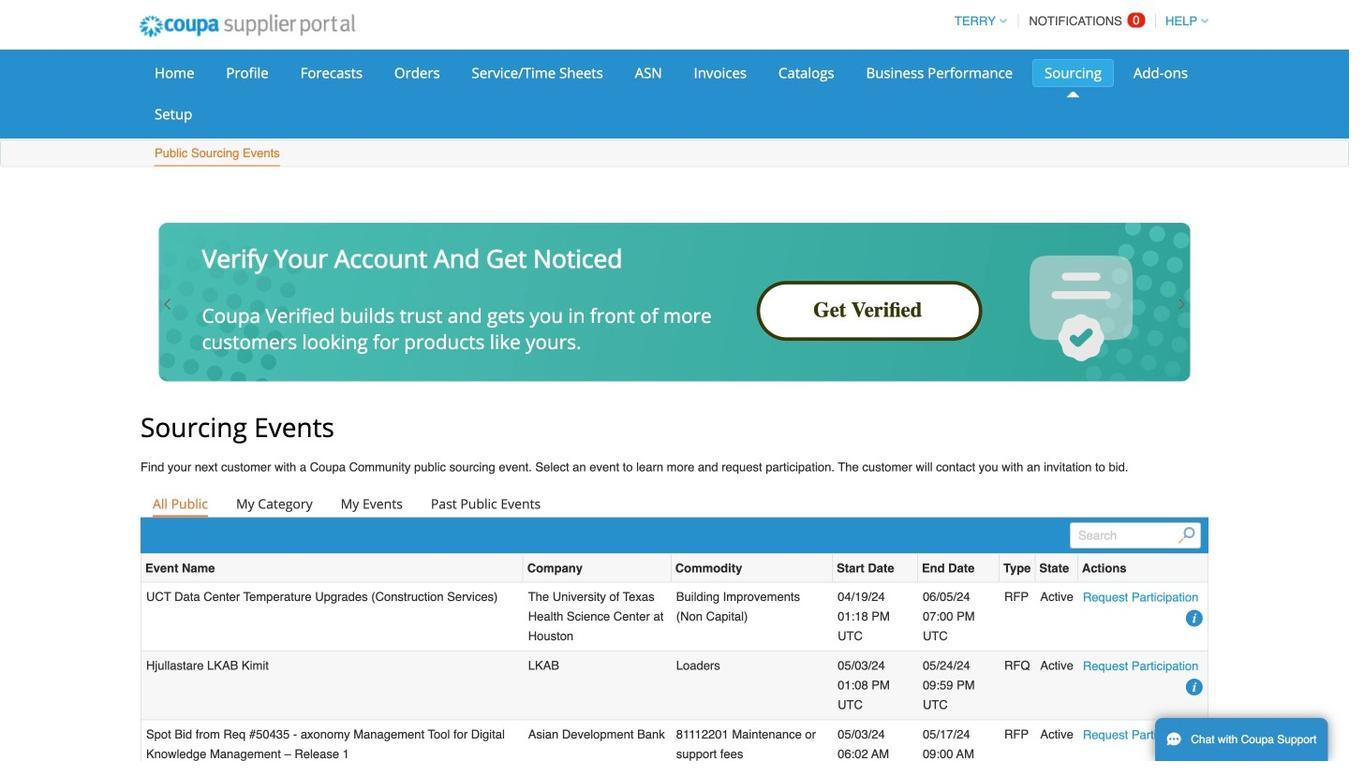 Task type: vqa. For each thing, say whether or not it's contained in the screenshot.
EVENT NAME 'element'
yes



Task type: locate. For each thing, give the bounding box(es) containing it.
start date element
[[833, 555, 918, 583]]

navigation
[[946, 3, 1209, 39]]

Search text field
[[1070, 523, 1201, 549]]

actions element
[[1078, 555, 1208, 583]]

end date element
[[918, 555, 1000, 583]]

tab list
[[141, 491, 1209, 517]]

event name element
[[141, 555, 524, 583]]



Task type: describe. For each thing, give the bounding box(es) containing it.
type element
[[1000, 555, 1036, 583]]

coupa supplier portal image
[[126, 3, 368, 50]]

search image
[[1178, 528, 1195, 545]]

company element
[[524, 555, 672, 583]]

previous image
[[160, 297, 175, 312]]

commodity element
[[672, 555, 833, 583]]

state element
[[1036, 555, 1078, 583]]



